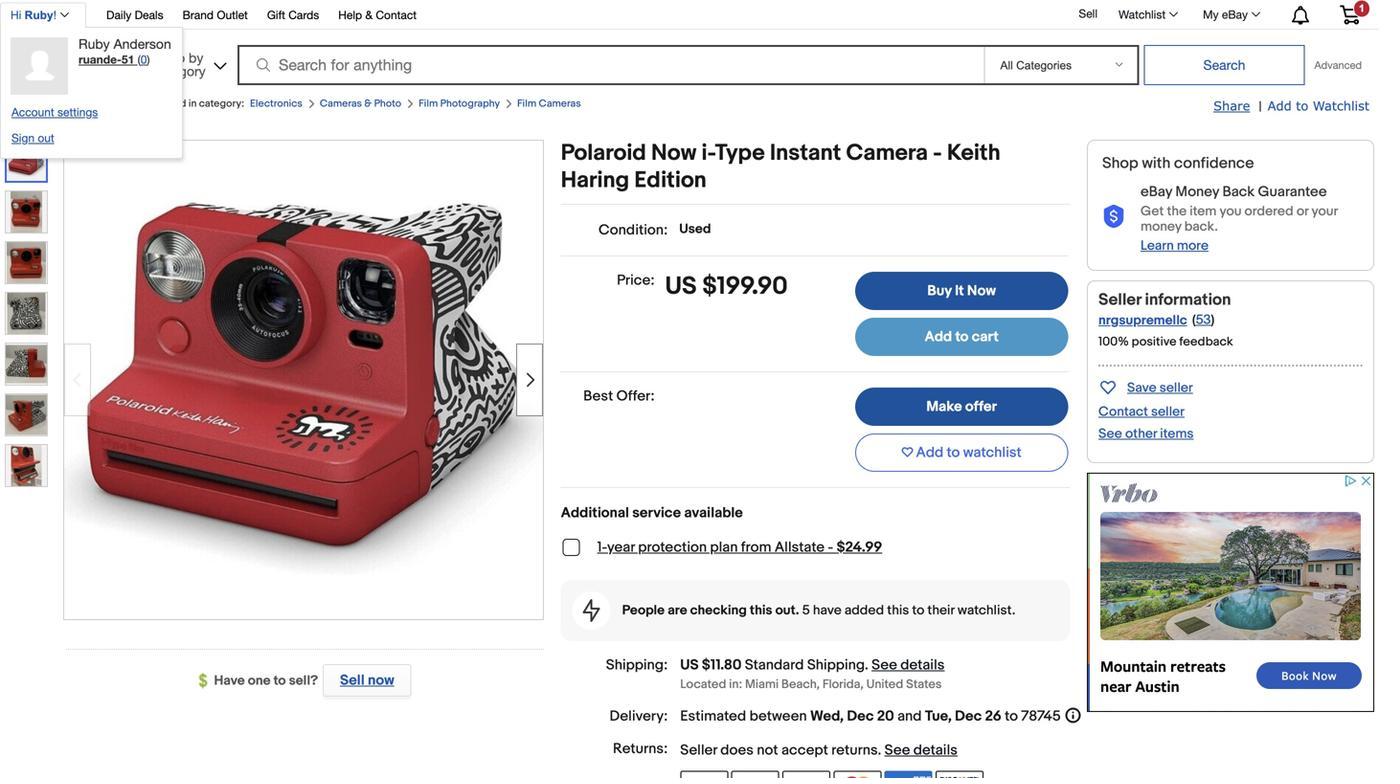 Task type: locate. For each thing, give the bounding box(es) containing it.
us up located
[[680, 657, 699, 674]]

0 vertical spatial now
[[651, 140, 696, 167]]

feedback
[[1179, 335, 1233, 349]]

sell now link
[[318, 665, 411, 697]]

account
[[11, 105, 54, 119]]

1 horizontal spatial ruby
[[79, 36, 110, 52]]

items
[[1160, 426, 1194, 442]]

this
[[750, 603, 772, 619], [887, 603, 909, 619]]

miami
[[745, 678, 779, 692]]

- inside polaroid now i-type instant camera - keith haring edition
[[933, 140, 942, 167]]

details up states
[[900, 657, 945, 674]]

seller up nrgsupremellc link
[[1098, 290, 1141, 310]]

1 vertical spatial add
[[925, 329, 952, 346]]

seller for seller information
[[1098, 290, 1141, 310]]

1 horizontal spatial this
[[887, 603, 909, 619]]

seller inside contact seller see other items
[[1151, 404, 1185, 420]]

sign out
[[11, 131, 54, 145]]

watchlist inside share | add to watchlist
[[1313, 98, 1369, 113]]

ruby anderson ruande-51 ( 0 )
[[79, 36, 171, 66]]

1 vertical spatial us
[[680, 657, 699, 674]]

0 vertical spatial sell
[[1079, 7, 1097, 20]]

0 vertical spatial us
[[665, 272, 697, 302]]

1
[[1359, 2, 1365, 14]]

1 horizontal spatial -
[[933, 140, 942, 167]]

are
[[668, 603, 687, 619]]

cameras & photo
[[320, 98, 401, 110]]

best
[[583, 388, 613, 405]]

1 horizontal spatial film
[[517, 98, 536, 110]]

0 horizontal spatial sell
[[340, 672, 365, 690]]

contact right help
[[376, 8, 417, 22]]

brand outlet
[[183, 8, 248, 22]]

1-year protection plan from allstate - $24.99
[[597, 539, 882, 556]]

) down anderson
[[147, 53, 150, 66]]

!
[[53, 9, 57, 22]]

1 vertical spatial ebay
[[1141, 183, 1172, 201]]

daily deals
[[106, 8, 163, 22]]

0 horizontal spatial cameras
[[320, 98, 362, 110]]

& right help
[[365, 8, 373, 22]]

& for help
[[365, 8, 373, 22]]

to inside share | add to watchlist
[[1296, 98, 1308, 113]]

from
[[741, 539, 771, 556]]

seller up items
[[1151, 404, 1185, 420]]

shop right 0
[[153, 50, 185, 66]]

contact inside account navigation
[[376, 8, 417, 22]]

ebay inside ebay money back guarantee get the item you ordered or your money back. learn more
[[1141, 183, 1172, 201]]

0 vertical spatial &
[[365, 8, 373, 22]]

0 vertical spatial back
[[40, 98, 63, 110]]

advanced
[[1314, 59, 1362, 71]]

sell?
[[289, 673, 318, 690]]

see up american express image at bottom right
[[885, 742, 910, 759]]

. up "united" at the bottom of page
[[865, 657, 868, 674]]

1 link
[[1328, 0, 1371, 28]]

cart
[[972, 329, 999, 346]]

1 vertical spatial contact
[[1098, 404, 1148, 420]]

sell for sell now
[[340, 672, 365, 690]]

see up "united" at the bottom of page
[[872, 657, 897, 674]]

0 horizontal spatial now
[[651, 140, 696, 167]]

0 horizontal spatial dec
[[847, 708, 874, 725]]

account settings link
[[11, 105, 98, 119]]

1 vertical spatial .
[[878, 742, 881, 759]]

out
[[38, 131, 54, 145]]

1 horizontal spatial ebay
[[1222, 8, 1248, 21]]

0 horizontal spatial contact
[[376, 8, 417, 22]]

added
[[845, 603, 884, 619]]

None submit
[[1144, 45, 1305, 85]]

) inside ruby anderson ruande-51 ( 0 )
[[147, 53, 150, 66]]

contact inside contact seller see other items
[[1098, 404, 1148, 420]]

0 horizontal spatial shop
[[153, 50, 185, 66]]

picture 5 of 7 image
[[6, 344, 47, 385]]

used
[[679, 221, 711, 238]]

the
[[1167, 203, 1187, 220]]

edition
[[634, 167, 707, 194]]

delivery:
[[610, 708, 668, 725]]

sell for sell
[[1079, 7, 1097, 20]]

1 horizontal spatial (
[[1192, 312, 1196, 328]]

0 horizontal spatial (
[[138, 53, 140, 66]]

buy it now link
[[855, 272, 1068, 310]]

1 horizontal spatial with details__icon image
[[1102, 205, 1125, 229]]

1 vertical spatial seller
[[680, 742, 717, 759]]

with details__icon image left get
[[1102, 205, 1125, 229]]

1 horizontal spatial seller
[[1098, 290, 1141, 310]]

master card image
[[834, 771, 881, 779]]

film right photography
[[517, 98, 536, 110]]

watchlist down advanced link
[[1313, 98, 1369, 113]]

0 vertical spatial .
[[865, 657, 868, 674]]

protection
[[638, 539, 707, 556]]

0 vertical spatial (
[[138, 53, 140, 66]]

ebay
[[1222, 8, 1248, 21], [1141, 183, 1172, 201]]

1 vertical spatial back
[[1222, 183, 1255, 201]]

none submit inside banner
[[1144, 45, 1305, 85]]

1 horizontal spatial sell
[[1079, 7, 1097, 20]]

1 horizontal spatial contact
[[1098, 404, 1148, 420]]

us $199.90 main content
[[561, 140, 1083, 779]]

53
[[1196, 312, 1211, 328]]

add to watchlist
[[916, 444, 1022, 462]]

1 vertical spatial watchlist
[[1313, 98, 1369, 113]]

dec left 20
[[847, 708, 874, 725]]

( down information
[[1192, 312, 1196, 328]]

positive
[[1132, 335, 1177, 349]]

add inside button
[[916, 444, 943, 462]]

1 horizontal spatial watchlist
[[1313, 98, 1369, 113]]

with details__icon image inside us $199.90 main content
[[583, 600, 600, 623]]

1 horizontal spatial back
[[1222, 183, 1255, 201]]

1 vertical spatial &
[[364, 98, 372, 110]]

0 horizontal spatial ebay
[[1141, 183, 1172, 201]]

seller for save
[[1160, 380, 1193, 396]]

0 vertical spatial with details__icon image
[[1102, 205, 1125, 229]]

0 vertical spatial seller
[[1098, 290, 1141, 310]]

see details link
[[872, 657, 945, 674], [885, 742, 958, 759]]

1 vertical spatial )
[[1211, 312, 1215, 328]]

$199.90
[[702, 272, 788, 302]]

add down 'buy' on the right of page
[[925, 329, 952, 346]]

1 film from the left
[[419, 98, 438, 110]]

banner
[[0, 0, 1374, 159]]

and
[[897, 708, 922, 725]]

& inside help & contact link
[[365, 8, 373, 22]]

0 horizontal spatial with details__icon image
[[583, 600, 600, 623]]

1 vertical spatial shop
[[1102, 154, 1138, 173]]

1 vertical spatial sell
[[340, 672, 365, 690]]

shop for shop by category
[[153, 50, 185, 66]]

0 vertical spatial contact
[[376, 8, 417, 22]]

gift cards
[[267, 8, 319, 22]]

contact up "other"
[[1098, 404, 1148, 420]]

0 horizontal spatial seller
[[680, 742, 717, 759]]

sell inside account navigation
[[1079, 7, 1097, 20]]

cameras down search for anything text field
[[539, 98, 581, 110]]

watchlist right sell link
[[1119, 8, 1166, 21]]

allstate
[[775, 539, 825, 556]]

0 horizontal spatial watchlist
[[1119, 8, 1166, 21]]

0 vertical spatial details
[[900, 657, 945, 674]]

see inside contact seller see other items
[[1098, 426, 1122, 442]]

plan
[[710, 539, 738, 556]]

help & contact
[[338, 8, 417, 22]]

one
[[248, 673, 271, 690]]

2 film from the left
[[517, 98, 536, 110]]

search
[[77, 98, 109, 110]]

by
[[189, 50, 203, 66]]

1 vertical spatial (
[[1192, 312, 1196, 328]]

seller information nrgsupremellc ( 53 ) 100% positive feedback
[[1098, 290, 1233, 349]]

dec left 26
[[955, 708, 982, 725]]

( right 51
[[138, 53, 140, 66]]

with details__icon image for people are checking this out.
[[583, 600, 600, 623]]

seller for seller does not accept returns
[[680, 742, 717, 759]]

visa image
[[782, 771, 830, 779]]

1 vertical spatial see
[[872, 657, 897, 674]]

seller right save
[[1160, 380, 1193, 396]]

add right |
[[1268, 98, 1292, 113]]

1 horizontal spatial )
[[1211, 312, 1215, 328]]

sell left now
[[340, 672, 365, 690]]

see details link up states
[[872, 657, 945, 674]]

have one to sell?
[[214, 673, 318, 690]]

with details__icon image left people
[[583, 600, 600, 623]]

see inside us $11.80 standard shipping . see details located in: miami beach, florida, united states
[[872, 657, 897, 674]]

details down tue,
[[913, 742, 958, 759]]

film right the photo
[[419, 98, 438, 110]]

polaroid now i-type instant camera - keith haring edition - picture 1 of 7 image
[[64, 152, 543, 604]]

paypal image
[[680, 771, 728, 779]]

offer:
[[616, 388, 655, 405]]

& for cameras
[[364, 98, 372, 110]]

add
[[1268, 98, 1292, 113], [925, 329, 952, 346], [916, 444, 943, 462]]

sell left watchlist link
[[1079, 7, 1097, 20]]

. up master card image
[[878, 742, 881, 759]]

buy
[[927, 283, 952, 300]]

add down make
[[916, 444, 943, 462]]

get
[[1141, 203, 1164, 220]]

5
[[802, 603, 810, 619]]

0 vertical spatial add
[[1268, 98, 1292, 113]]

0 vertical spatial seller
[[1160, 380, 1193, 396]]

located
[[680, 678, 726, 692]]

0 vertical spatial shop
[[153, 50, 185, 66]]

ruby right hi
[[25, 9, 53, 22]]

contact
[[376, 8, 417, 22], [1098, 404, 1148, 420]]

- left $24.99
[[828, 539, 833, 556]]

0 horizontal spatial .
[[865, 657, 868, 674]]

ordered
[[1245, 203, 1294, 220]]

ebay right "my"
[[1222, 8, 1248, 21]]

0 vertical spatial see
[[1098, 426, 1122, 442]]

0 vertical spatial )
[[147, 53, 150, 66]]

seller up the paypal image
[[680, 742, 717, 759]]

shop left with
[[1102, 154, 1138, 173]]

(
[[138, 53, 140, 66], [1192, 312, 1196, 328]]

- for $24.99
[[828, 539, 833, 556]]

1 horizontal spatial cameras
[[539, 98, 581, 110]]

0 horizontal spatial -
[[828, 539, 833, 556]]

& left the photo
[[364, 98, 372, 110]]

- left 'keith'
[[933, 140, 942, 167]]

us inside us $11.80 standard shipping . see details located in: miami beach, florida, united states
[[680, 657, 699, 674]]

now left i-
[[651, 140, 696, 167]]

1 vertical spatial -
[[828, 539, 833, 556]]

see left "other"
[[1098, 426, 1122, 442]]

ebay up get
[[1141, 183, 1172, 201]]

1 this from the left
[[750, 603, 772, 619]]

shop inside shop by category
[[153, 50, 185, 66]]

in:
[[729, 678, 742, 692]]

0 vertical spatial -
[[933, 140, 942, 167]]

this right added
[[887, 603, 909, 619]]

picture 3 of 7 image
[[6, 242, 47, 283]]

profile picture - ruby image
[[11, 37, 68, 95]]

learn
[[1141, 238, 1174, 254]]

my
[[1203, 8, 1219, 21]]

money
[[1175, 183, 1219, 201]]

film photography link
[[419, 98, 500, 110]]

with details__icon image
[[1102, 205, 1125, 229], [583, 600, 600, 623]]

now right it
[[967, 283, 996, 300]]

deals
[[135, 8, 163, 22]]

1 vertical spatial ruby
[[79, 36, 110, 52]]

seller
[[1160, 380, 1193, 396], [1151, 404, 1185, 420]]

0 vertical spatial ebay
[[1222, 8, 1248, 21]]

make offer
[[926, 398, 997, 416]]

0 horizontal spatial this
[[750, 603, 772, 619]]

1 horizontal spatial shop
[[1102, 154, 1138, 173]]

|
[[1259, 99, 1262, 115]]

price:
[[617, 272, 655, 289]]

seller inside 'seller information nrgsupremellc ( 53 ) 100% positive feedback'
[[1098, 290, 1141, 310]]

seller inside button
[[1160, 380, 1193, 396]]

add to cart
[[925, 329, 999, 346]]

2 vertical spatial add
[[916, 444, 943, 462]]

0 horizontal spatial back
[[40, 98, 63, 110]]

outlet
[[217, 8, 248, 22]]

now
[[368, 672, 394, 690]]

ebay inside account navigation
[[1222, 8, 1248, 21]]

0 vertical spatial watchlist
[[1119, 8, 1166, 21]]

- for keith
[[933, 140, 942, 167]]

shipping:
[[606, 657, 668, 674]]

discover image
[[936, 771, 984, 779]]

0 horizontal spatial film
[[419, 98, 438, 110]]

this left out.
[[750, 603, 772, 619]]

1 horizontal spatial dec
[[955, 708, 982, 725]]

&
[[365, 8, 373, 22], [364, 98, 372, 110]]

us right the price:
[[665, 272, 697, 302]]

) up the feedback
[[1211, 312, 1215, 328]]

add for add to watchlist
[[916, 444, 943, 462]]

1 vertical spatial now
[[967, 283, 996, 300]]

shop
[[153, 50, 185, 66], [1102, 154, 1138, 173]]

1 dec from the left
[[847, 708, 874, 725]]

guarantee
[[1258, 183, 1327, 201]]

dollar sign image
[[199, 674, 214, 689]]

see other items link
[[1098, 426, 1194, 442]]

see details link up american express image at bottom right
[[885, 742, 958, 759]]

1 vertical spatial seller
[[1151, 404, 1185, 420]]

us $199.90
[[665, 272, 788, 302]]

1 vertical spatial with details__icon image
[[583, 600, 600, 623]]

cameras left the photo
[[320, 98, 362, 110]]

ruby up ruande-
[[79, 36, 110, 52]]

seller inside us $199.90 main content
[[680, 742, 717, 759]]

back inside "link"
[[40, 98, 63, 110]]

gift
[[267, 8, 285, 22]]

0 horizontal spatial ruby
[[25, 9, 53, 22]]

0 horizontal spatial )
[[147, 53, 150, 66]]



Task type: vqa. For each thing, say whether or not it's contained in the screenshot.
leftmost haven't
no



Task type: describe. For each thing, give the bounding box(es) containing it.
add to watchlist link
[[1268, 98, 1369, 115]]

florida,
[[823, 678, 864, 692]]

returns
[[831, 742, 878, 759]]

film for film photography
[[419, 98, 438, 110]]

listed in category:
[[158, 98, 244, 110]]

nrgsupremellc
[[1098, 313, 1187, 329]]

1 vertical spatial see details link
[[885, 742, 958, 759]]

to inside "link"
[[66, 98, 75, 110]]

out.
[[775, 603, 799, 619]]

estimated between wed, dec 20 and tue, dec 26 to 78745
[[680, 708, 1061, 725]]

with details__icon image for ebay money back guarantee
[[1102, 205, 1125, 229]]

make offer link
[[855, 388, 1068, 426]]

settings
[[57, 105, 98, 119]]

brand outlet link
[[183, 5, 248, 26]]

item
[[1190, 203, 1217, 220]]

2 cameras from the left
[[539, 98, 581, 110]]

( inside ruby anderson ruande-51 ( 0 )
[[138, 53, 140, 66]]

other
[[1125, 426, 1157, 442]]

advertisement region
[[1087, 473, 1374, 712]]

keith
[[947, 140, 1001, 167]]

additional
[[561, 505, 629, 522]]

save
[[1127, 380, 1157, 396]]

add inside share | add to watchlist
[[1268, 98, 1292, 113]]

account navigation
[[0, 0, 1374, 159]]

american express image
[[885, 771, 933, 779]]

details inside us $11.80 standard shipping . see details located in: miami beach, florida, united states
[[900, 657, 945, 674]]

film for film cameras
[[517, 98, 536, 110]]

watchlist inside account navigation
[[1119, 8, 1166, 21]]

2 vertical spatial see
[[885, 742, 910, 759]]

us for us $11.80 standard shipping . see details located in: miami beach, florida, united states
[[680, 657, 699, 674]]

1 cameras from the left
[[320, 98, 362, 110]]

watchlist.
[[958, 603, 1015, 619]]

2 this from the left
[[887, 603, 909, 619]]

does
[[720, 742, 754, 759]]

1 vertical spatial details
[[913, 742, 958, 759]]

picture 6 of 7 image
[[6, 395, 47, 436]]

78745
[[1021, 708, 1061, 725]]

add for add to cart
[[925, 329, 952, 346]]

my ebay
[[1203, 8, 1248, 21]]

category
[[153, 63, 206, 79]]

$24.99
[[837, 539, 882, 556]]

to inside button
[[947, 444, 960, 462]]

back inside ebay money back guarantee get the item you ordered or your money back. learn more
[[1222, 183, 1255, 201]]

0 vertical spatial ruby
[[25, 9, 53, 22]]

advanced link
[[1305, 46, 1371, 84]]

year
[[607, 539, 635, 556]]

results
[[111, 98, 143, 110]]

sign
[[11, 131, 34, 145]]

cards
[[289, 8, 319, 22]]

1-
[[597, 539, 607, 556]]

beach,
[[781, 678, 820, 692]]

anderson
[[114, 36, 171, 52]]

photo
[[374, 98, 401, 110]]

google pay image
[[731, 771, 779, 779]]

picture 4 of 7 image
[[6, 293, 47, 334]]

have
[[214, 673, 245, 690]]

hi
[[11, 9, 21, 22]]

0
[[140, 53, 147, 66]]

) inside 'seller information nrgsupremellc ( 53 ) 100% positive feedback'
[[1211, 312, 1215, 328]]

1 horizontal spatial .
[[878, 742, 881, 759]]

add to watchlist button
[[855, 434, 1068, 472]]

polaroid
[[561, 140, 646, 167]]

us for us $199.90
[[665, 272, 697, 302]]

standard
[[745, 657, 804, 674]]

share button
[[1213, 98, 1250, 115]]

. inside us $11.80 standard shipping . see details located in: miami beach, florida, united states
[[865, 657, 868, 674]]

learn more link
[[1141, 238, 1209, 254]]

add to cart link
[[855, 318, 1068, 356]]

ruande-51 link
[[79, 53, 138, 66]]

instant
[[770, 140, 841, 167]]

share | add to watchlist
[[1213, 98, 1369, 115]]

shop by category
[[153, 50, 206, 79]]

tue,
[[925, 708, 952, 725]]

ruby inside ruby anderson ruande-51 ( 0 )
[[79, 36, 110, 52]]

banner containing ruby anderson
[[0, 0, 1374, 159]]

ebay money back guarantee get the item you ordered or your money back. learn more
[[1141, 183, 1338, 254]]

states
[[906, 678, 942, 692]]

offer
[[965, 398, 997, 416]]

people are checking this out. 5 have added this to their watchlist.
[[622, 603, 1015, 619]]

it
[[955, 283, 964, 300]]

available
[[684, 505, 743, 522]]

film cameras
[[517, 98, 581, 110]]

united
[[866, 678, 903, 692]]

Search for anything text field
[[240, 47, 980, 83]]

in
[[189, 98, 197, 110]]

sell now
[[340, 672, 394, 690]]

0 vertical spatial see details link
[[872, 657, 945, 674]]

checking
[[690, 603, 747, 619]]

1 horizontal spatial now
[[967, 283, 996, 300]]

brand
[[183, 8, 214, 22]]

53 link
[[1196, 312, 1211, 328]]

shop by category button
[[145, 43, 231, 84]]

51
[[122, 53, 134, 66]]

make
[[926, 398, 962, 416]]

contact seller link
[[1098, 404, 1185, 420]]

picture 2 of 7 image
[[6, 192, 47, 233]]

( inside 'seller information nrgsupremellc ( 53 ) 100% positive feedback'
[[1192, 312, 1196, 328]]

seller for contact
[[1151, 404, 1185, 420]]

my ebay link
[[1192, 3, 1269, 26]]

your
[[1312, 203, 1338, 220]]

now inside polaroid now i-type instant camera - keith haring edition
[[651, 140, 696, 167]]

shop for shop with confidence
[[1102, 154, 1138, 173]]

film photography
[[419, 98, 500, 110]]

their
[[927, 603, 955, 619]]

listed
[[158, 98, 186, 110]]

hi ruby !
[[11, 9, 57, 22]]

2 dec from the left
[[955, 708, 982, 725]]

between
[[749, 708, 807, 725]]

polaroid now i-type instant camera - keith haring edition
[[561, 140, 1001, 194]]

back to search results
[[40, 98, 143, 110]]

picture 1 of 7 image
[[7, 142, 46, 181]]

have
[[813, 603, 842, 619]]

accept
[[781, 742, 828, 759]]

contact seller see other items
[[1098, 404, 1194, 442]]

photography
[[440, 98, 500, 110]]

picture 7 of 7 image
[[6, 445, 47, 487]]

additional service available
[[561, 505, 743, 522]]

us $11.80 standard shipping . see details located in: miami beach, florida, united states
[[680, 657, 945, 692]]



